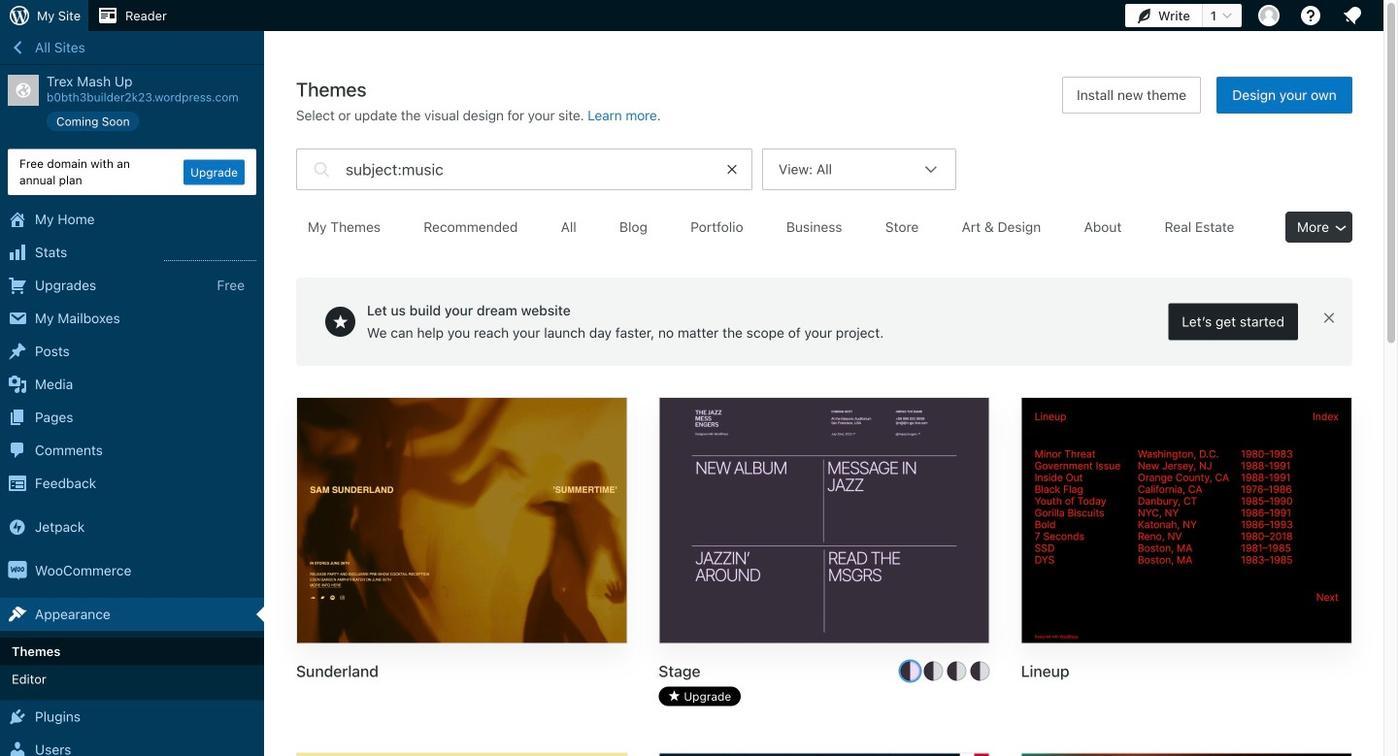 Task type: describe. For each thing, give the bounding box(es) containing it.
2 img image from the top
[[8, 562, 27, 581]]

sell merchandise and art and impress your fans when you customize your site with the bass for woocommerce theme. image
[[660, 754, 990, 757]]

sunderland is a simple theme that supports full-site editing. it comes with a set of minimal templates and design settings that can be manipulated through global styles. use it to build something beautiful. image
[[297, 398, 627, 646]]

dismiss image
[[1322, 310, 1338, 326]]

disco is a funky, vibrant, opinionated theme with a monospaced font. both its styles and spacing form an edgy aesthetic perfect for those looking to build a quirky website. image
[[297, 754, 627, 757]]

Search search field
[[346, 150, 713, 189]]

1 img image from the top
[[8, 518, 27, 537]]



Task type: locate. For each thing, give the bounding box(es) containing it.
use the epentatonic block theme to quickly build an attractive woocommerce website for your music business. image
[[1023, 754, 1352, 757]]

help image
[[1300, 4, 1323, 27]]

manage your notifications image
[[1342, 4, 1365, 27]]

open search image
[[309, 144, 334, 195]]

0 vertical spatial img image
[[8, 518, 27, 537]]

highest hourly views 0 image
[[164, 249, 256, 261]]

1 vertical spatial img image
[[8, 562, 27, 581]]

clear search image
[[725, 162, 740, 177]]

img image
[[8, 518, 27, 537], [8, 562, 27, 581]]

my profile image
[[1259, 5, 1280, 26]]

lineup is a fanzine inspired theme lists entries with a bold typography and colour. image
[[1023, 398, 1352, 646]]

stage is the perfect theme for our users engaged in artistic activities. its concise and straightforward introduction enables users to select topics for their blog posts or content pages promptly. image
[[660, 398, 990, 646]]

None search field
[[296, 144, 753, 195]]



Task type: vqa. For each thing, say whether or not it's contained in the screenshot.
Sell Merchandise And Art And Impress Your Fans When You Customize Your Site With The Bass For Woocommerce Theme. image
yes



